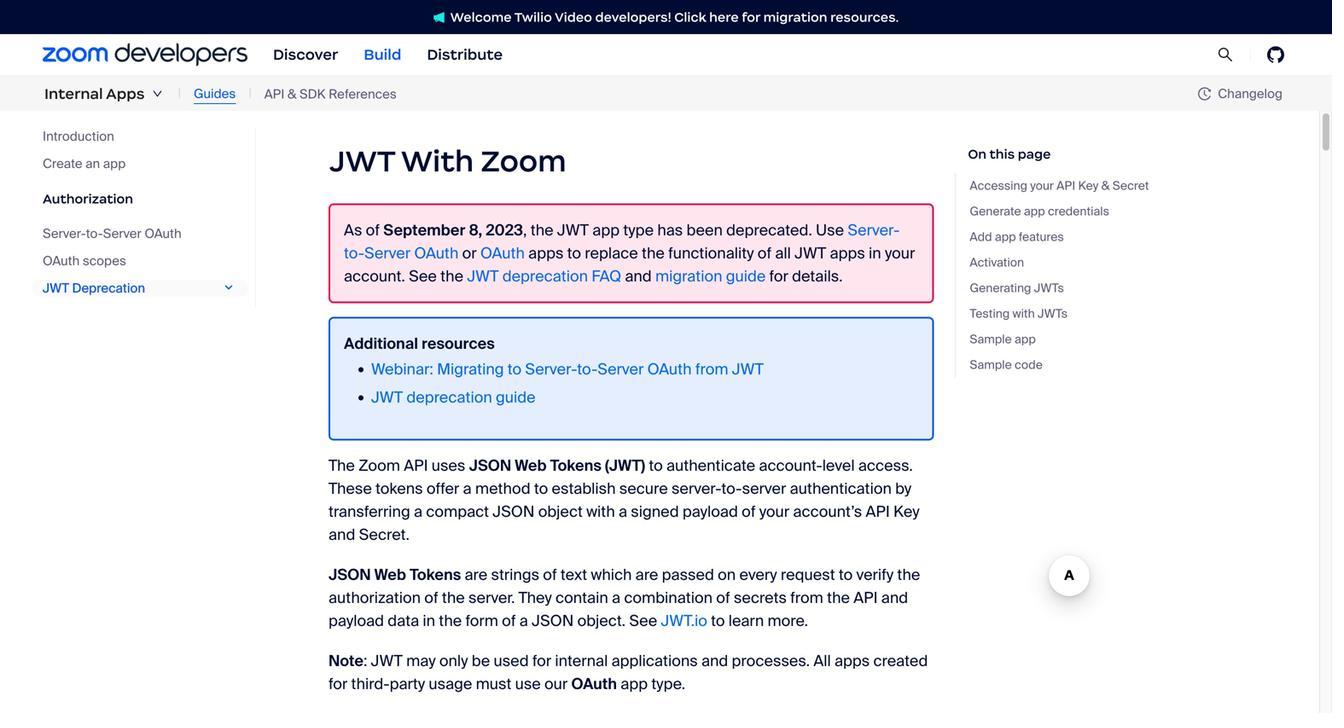 Task type: locate. For each thing, give the bounding box(es) containing it.
&
[[287, 86, 296, 102], [1101, 178, 1110, 194]]

0 vertical spatial web
[[515, 456, 547, 476]]

generating
[[970, 280, 1031, 296]]

see down combination
[[629, 611, 657, 631]]

tokens
[[376, 479, 423, 499]]

are up combination
[[635, 565, 658, 585]]

payload inside to authenticate account-level access. these tokens offer a method to establish secure server-to-server authentication by transferring a compact json object with a signed payload of your account's api key and secret.
[[683, 502, 738, 522]]

1 vertical spatial see
[[629, 611, 657, 631]]

0 vertical spatial key
[[1078, 178, 1099, 194]]

the left form
[[439, 611, 462, 631]]

zoom
[[481, 143, 566, 180], [358, 456, 400, 476]]

1 horizontal spatial server-
[[525, 360, 577, 379]]

1 horizontal spatial server
[[364, 244, 411, 263]]

sample for sample app
[[970, 332, 1012, 347]]

0 horizontal spatial zoom
[[358, 456, 400, 476]]

the zoom api uses json web tokens (jwt)
[[329, 456, 645, 476]]

of left text
[[543, 565, 557, 585]]

jwts down the generating jwts link
[[1038, 306, 1068, 322]]

uses
[[432, 456, 465, 476]]

2 sample from the top
[[970, 357, 1012, 373]]

for inside 'link'
[[742, 9, 760, 25]]

1 horizontal spatial zoom
[[481, 143, 566, 180]]

0 horizontal spatial see
[[409, 267, 437, 286]]

0 vertical spatial migration
[[763, 9, 827, 25]]

to inside apps to replace the functionality of all jwt apps in your account. see the
[[567, 244, 581, 263]]

to
[[567, 244, 581, 263], [508, 360, 522, 379], [649, 456, 663, 476], [534, 479, 548, 499], [839, 565, 853, 585], [711, 611, 725, 631]]

1 are from the left
[[465, 565, 487, 585]]

your down server
[[759, 502, 790, 522]]

and down the verify
[[881, 588, 908, 608]]

of down server
[[742, 502, 756, 522]]

see down september
[[409, 267, 437, 286]]

server- right migrating
[[525, 360, 577, 379]]

1 vertical spatial payload
[[329, 611, 384, 631]]

app
[[103, 155, 126, 172], [1024, 204, 1045, 219], [592, 221, 620, 240], [995, 229, 1016, 245], [1015, 332, 1036, 347], [621, 675, 648, 694]]

on
[[718, 565, 736, 585]]

from
[[695, 360, 728, 379], [790, 588, 823, 608]]

0 vertical spatial guide
[[726, 267, 766, 286]]

for for migration
[[742, 9, 760, 25]]

faq
[[592, 267, 621, 286]]

establish
[[552, 479, 616, 499]]

0 horizontal spatial tokens
[[410, 565, 461, 585]]

apps right all
[[835, 651, 870, 671]]

& left sdk
[[287, 86, 296, 102]]

guides
[[194, 85, 236, 102]]

sample app link
[[970, 330, 1149, 349]]

sample for sample code
[[970, 357, 1012, 373]]

app up features
[[1024, 204, 1045, 219]]

& left secret on the right top of page
[[1101, 178, 1110, 194]]

with down establish
[[586, 502, 615, 522]]

api down the authentication
[[866, 502, 890, 522]]

0 vertical spatial from
[[695, 360, 728, 379]]

sample down testing
[[970, 332, 1012, 347]]

are up server.
[[465, 565, 487, 585]]

to right migrating
[[508, 360, 522, 379]]

must
[[476, 675, 511, 694]]

resources.
[[830, 9, 899, 25]]

json web tokens
[[329, 565, 461, 585]]

guide inside additional resources webinar: migrating to server-to-server oauth from jwt jwt deprecation guide
[[496, 388, 536, 407]]

server inside additional resources webinar: migrating to server-to-server oauth from jwt jwt deprecation guide
[[598, 360, 644, 379]]

deprecation down migrating
[[407, 388, 492, 407]]

2 horizontal spatial your
[[1030, 178, 1054, 194]]

1 vertical spatial your
[[885, 244, 915, 263]]

apps inside : jwt may only be used for internal applications and processes. all apps created for third-party usage must use our
[[835, 651, 870, 671]]

guide down functionality
[[726, 267, 766, 286]]

server- inside server- to-server oauth
[[848, 221, 900, 240]]

deprecation down oauth 'link' on the top left of the page
[[502, 267, 588, 286]]

server- right use
[[848, 221, 900, 240]]

server-
[[672, 479, 721, 499]]

a down the tokens
[[414, 502, 422, 522]]

oauth app type.
[[571, 675, 685, 694]]

jwt
[[329, 143, 395, 180], [557, 221, 589, 240], [795, 244, 826, 263], [467, 267, 499, 286], [43, 280, 69, 297], [732, 360, 764, 379], [371, 388, 403, 407], [371, 651, 403, 671]]

0 vertical spatial with
[[1013, 306, 1035, 322]]

2 vertical spatial server
[[598, 360, 644, 379]]

0 vertical spatial jwts
[[1034, 280, 1064, 296]]

1 horizontal spatial &
[[1101, 178, 1110, 194]]

credentials
[[1048, 204, 1109, 219]]

video
[[555, 9, 592, 25]]

learn
[[729, 611, 764, 631]]

create an app
[[43, 155, 126, 172]]

are
[[465, 565, 487, 585], [635, 565, 658, 585]]

access.
[[858, 456, 913, 476]]

of right as
[[366, 221, 380, 240]]

1 horizontal spatial web
[[515, 456, 547, 476]]

0 vertical spatial deprecation
[[502, 267, 588, 286]]

0 horizontal spatial &
[[287, 86, 296, 102]]

method
[[475, 479, 530, 499]]

create
[[43, 155, 82, 172]]

to left the verify
[[839, 565, 853, 585]]

app for sample app
[[1015, 332, 1036, 347]]

zoom up ,
[[481, 143, 566, 180]]

the left server.
[[442, 588, 465, 608]]

guide down migrating
[[496, 388, 536, 407]]

app for oauth app type.
[[621, 675, 648, 694]]

generate app credentials
[[970, 204, 1109, 219]]

0 vertical spatial payload
[[683, 502, 738, 522]]

1 vertical spatial from
[[790, 588, 823, 608]]

key up 'credentials'
[[1078, 178, 1099, 194]]

to- inside additional resources webinar: migrating to server-to-server oauth from jwt jwt deprecation guide
[[577, 360, 598, 379]]

from inside are strings of text which are passed on every request to verify the authorization of the server. they contain a combination of secrets from the api and payload data in the form of a json object. see
[[790, 588, 823, 608]]

of inside to authenticate account-level access. these tokens offer a method to establish secure server-to-server authentication by transferring a compact json object with a signed payload of your account's api key and secret.
[[742, 502, 756, 522]]

additional resources webinar: migrating to server-to-server oauth from jwt jwt deprecation guide
[[344, 334, 764, 407]]

with down generating jwts
[[1013, 306, 1035, 322]]

more.
[[768, 611, 808, 631]]

tokens up data
[[410, 565, 461, 585]]

payload down authorization
[[329, 611, 384, 631]]

accessing
[[970, 178, 1027, 194]]

generate
[[970, 204, 1021, 219]]

server- for server-to-server oauth
[[43, 225, 86, 242]]

the
[[329, 456, 355, 476]]

0 horizontal spatial guide
[[496, 388, 536, 407]]

0 horizontal spatial in
[[423, 611, 435, 631]]

2 horizontal spatial server-
[[848, 221, 900, 240]]

migration
[[763, 9, 827, 25], [655, 267, 722, 286]]

search image
[[1218, 47, 1233, 62], [1218, 47, 1233, 62]]

json inside are strings of text which are passed on every request to verify the authorization of the server. they contain a combination of secrets from the api and payload data in the form of a json object. see
[[532, 611, 574, 631]]

2 vertical spatial your
[[759, 502, 790, 522]]

1 horizontal spatial payload
[[683, 502, 738, 522]]

1 vertical spatial in
[[423, 611, 435, 631]]

1 vertical spatial &
[[1101, 178, 1110, 194]]

migration left resources.
[[763, 9, 827, 25]]

in inside are strings of text which are passed on every request to verify the authorization of the server. they contain a combination of secrets from the api and payload data in the form of a json object. see
[[423, 611, 435, 631]]

web
[[515, 456, 547, 476], [374, 565, 406, 585]]

key down by
[[893, 502, 920, 522]]

they
[[519, 588, 552, 608]]

tokens up establish
[[550, 456, 602, 476]]

and down the transferring on the bottom left
[[329, 525, 355, 545]]

0 vertical spatial in
[[869, 244, 881, 263]]

use
[[816, 221, 844, 240]]

for for details.
[[769, 267, 788, 286]]

additional
[[344, 334, 418, 354]]

json down method
[[493, 502, 535, 522]]

generate app credentials link
[[970, 202, 1149, 221]]

1 vertical spatial guide
[[496, 388, 536, 407]]

data
[[388, 611, 419, 631]]

0 vertical spatial your
[[1030, 178, 1054, 194]]

for right here
[[742, 9, 760, 25]]

sample down 'sample app'
[[970, 357, 1012, 373]]

server- up oauth scopes
[[43, 225, 86, 242]]

history image
[[1198, 87, 1218, 101], [1198, 87, 1211, 101]]

0 vertical spatial see
[[409, 267, 437, 286]]

type
[[623, 221, 654, 240]]

developers!
[[595, 9, 671, 25]]

welcome twilio video developers! click here for migration resources. link
[[416, 8, 916, 26]]

0 vertical spatial server
[[103, 225, 141, 242]]

for down all
[[769, 267, 788, 286]]

0 vertical spatial sample
[[970, 332, 1012, 347]]

1 horizontal spatial are
[[635, 565, 658, 585]]

to- inside server- to-server oauth
[[344, 244, 364, 263]]

and down jwt.io to learn more.
[[701, 651, 728, 671]]

jwt deprecation guide link
[[371, 388, 536, 407]]

alert containing additional resources
[[329, 317, 934, 441]]

0 horizontal spatial key
[[893, 502, 920, 522]]

object
[[538, 502, 583, 522]]

payload down server-
[[683, 502, 738, 522]]

1 horizontal spatial migration
[[763, 9, 827, 25]]

0 horizontal spatial migration
[[655, 267, 722, 286]]

jwt.io to learn more.
[[661, 611, 808, 631]]

1 horizontal spatial tokens
[[550, 456, 602, 476]]

to down the as of september 8, 2023 , the jwt app type has been deprecated. use
[[567, 244, 581, 263]]

sdk
[[300, 86, 326, 102]]

0 horizontal spatial server-
[[43, 225, 86, 242]]

0 horizontal spatial server
[[103, 225, 141, 242]]

0 horizontal spatial from
[[695, 360, 728, 379]]

sample code
[[970, 357, 1043, 373]]

your inside apps to replace the functionality of all jwt apps in your account. see the
[[885, 244, 915, 263]]

and right faq
[[625, 267, 652, 286]]

to authenticate account-level access. these tokens offer a method to establish secure server-to-server authentication by transferring a compact json object with a signed payload of your account's api key and secret.
[[329, 456, 920, 545]]

your inside to authenticate account-level access. these tokens offer a method to establish secure server-to-server authentication by transferring a compact json object with a signed payload of your account's api key and secret.
[[759, 502, 790, 522]]

1 horizontal spatial key
[[1078, 178, 1099, 194]]

jwts down the activation link
[[1034, 280, 1064, 296]]

of left all
[[758, 244, 772, 263]]

1 horizontal spatial your
[[885, 244, 915, 263]]

all
[[814, 651, 831, 671]]

app down applications
[[621, 675, 648, 694]]

api inside are strings of text which are passed on every request to verify the authorization of the server. they contain a combination of secrets from the api and payload data in the form of a json object. see
[[854, 588, 878, 608]]

verify
[[856, 565, 894, 585]]

the down request
[[827, 588, 850, 608]]

0 vertical spatial &
[[287, 86, 296, 102]]

migration down functionality
[[655, 267, 722, 286]]

for
[[742, 9, 760, 25], [769, 267, 788, 286], [532, 651, 551, 671], [329, 675, 348, 694]]

as
[[344, 221, 362, 240]]

json down they
[[532, 611, 574, 631]]

menu containing introduction
[[32, 128, 256, 307]]

details.
[[792, 267, 843, 286]]

api inside to authenticate account-level access. these tokens offer a method to establish secure server-to-server authentication by transferring a compact json object with a signed payload of your account's api key and secret.
[[866, 502, 890, 522]]

down image
[[152, 89, 163, 99]]

every
[[739, 565, 777, 585]]

notification image
[[433, 12, 445, 24]]

to- inside menu
[[86, 225, 103, 242]]

0 horizontal spatial with
[[586, 502, 615, 522]]

jwt deprecation
[[43, 280, 145, 297]]

from inside additional resources webinar: migrating to server-to-server oauth from jwt jwt deprecation guide
[[695, 360, 728, 379]]

been
[[687, 221, 723, 240]]

app up code
[[1015, 332, 1036, 347]]

be
[[472, 651, 490, 671]]

account-
[[759, 456, 822, 476]]

your inside accessing your api key & secret link
[[1030, 178, 1054, 194]]

server inside server- to-server oauth
[[364, 244, 411, 263]]

jwts
[[1034, 280, 1064, 296], [1038, 306, 1068, 322]]

or
[[462, 244, 477, 263]]

see inside are strings of text which are passed on every request to verify the authorization of the server. they contain a combination of secrets from the api and payload data in the form of a json object. see
[[629, 611, 657, 631]]

1 horizontal spatial from
[[790, 588, 823, 608]]

0 horizontal spatial deprecation
[[407, 388, 492, 407]]

zoom up the tokens
[[358, 456, 400, 476]]

form
[[465, 611, 498, 631]]

guides link
[[194, 84, 236, 104]]

oauth
[[145, 225, 181, 242], [414, 244, 459, 263], [480, 244, 525, 263], [43, 253, 80, 269], [647, 360, 692, 379], [571, 675, 617, 694]]

authorization
[[329, 588, 421, 608]]

add app features
[[970, 229, 1064, 245]]

web up authorization
[[374, 565, 406, 585]]

0 vertical spatial tokens
[[550, 456, 602, 476]]

1 vertical spatial with
[[586, 502, 615, 522]]

usage
[[429, 675, 472, 694]]

1 vertical spatial sample
[[970, 357, 1012, 373]]

1 sample from the top
[[970, 332, 1012, 347]]

strings
[[491, 565, 539, 585]]

1 vertical spatial key
[[893, 502, 920, 522]]

: jwt may only be used for internal applications and processes. all apps created for third-party usage must use our
[[329, 651, 928, 694]]

0 horizontal spatial are
[[465, 565, 487, 585]]

1 vertical spatial migration
[[655, 267, 722, 286]]

testing with jwts link
[[970, 305, 1149, 323]]

json up authorization
[[329, 565, 371, 585]]

payload
[[683, 502, 738, 522], [329, 611, 384, 631]]

of down on
[[716, 588, 730, 608]]

server for server-to-server oauth
[[103, 225, 141, 242]]

menu
[[32, 128, 256, 307]]

0 horizontal spatial payload
[[329, 611, 384, 631]]

app right add
[[995, 229, 1016, 245]]

and
[[625, 267, 652, 286], [329, 525, 355, 545], [881, 588, 908, 608], [701, 651, 728, 671]]

september
[[383, 221, 465, 240]]

the right ,
[[531, 221, 554, 240]]

2 horizontal spatial server
[[598, 360, 644, 379]]

with
[[401, 143, 474, 180]]

features
[[1019, 229, 1064, 245]]

of inside apps to replace the functionality of all jwt apps in your account. see the
[[758, 244, 772, 263]]

object.
[[577, 611, 626, 631]]

1 vertical spatial deprecation
[[407, 388, 492, 407]]

your left add
[[885, 244, 915, 263]]

api down the verify
[[854, 588, 878, 608]]

for up 'use' on the left
[[532, 651, 551, 671]]

app inside 'link'
[[1024, 204, 1045, 219]]

1 horizontal spatial with
[[1013, 306, 1035, 322]]

1 horizontal spatial in
[[869, 244, 881, 263]]

server for server- to-server oauth
[[364, 244, 411, 263]]

alert
[[329, 317, 934, 441]]

0 horizontal spatial your
[[759, 502, 790, 522]]

8,
[[469, 221, 482, 240]]

apps up jwt deprecation faq link
[[528, 244, 564, 263]]

1 horizontal spatial deprecation
[[502, 267, 588, 286]]

and inside to authenticate account-level access. these tokens offer a method to establish secure server-to-server authentication by transferring a compact json object with a signed payload of your account's api key and secret.
[[329, 525, 355, 545]]

1 horizontal spatial see
[[629, 611, 657, 631]]

only
[[439, 651, 468, 671]]

0 horizontal spatial web
[[374, 565, 406, 585]]

1 vertical spatial server
[[364, 244, 411, 263]]

of down json web tokens
[[424, 588, 438, 608]]

web up method
[[515, 456, 547, 476]]

your up the generate app credentials
[[1030, 178, 1054, 194]]

authentication
[[790, 479, 892, 499]]

server- for server- to-server oauth
[[848, 221, 900, 240]]

changelog link
[[1198, 85, 1283, 102]]



Task type: vqa. For each thing, say whether or not it's contained in the screenshot.
virtual
no



Task type: describe. For each thing, give the bounding box(es) containing it.
request
[[781, 565, 835, 585]]

oauth inside additional resources webinar: migrating to server-to-server oauth from jwt jwt deprecation guide
[[647, 360, 692, 379]]

an
[[85, 155, 100, 172]]

to inside additional resources webinar: migrating to server-to-server oauth from jwt jwt deprecation guide
[[508, 360, 522, 379]]

1 vertical spatial jwts
[[1038, 306, 1068, 322]]

click
[[674, 9, 706, 25]]

server- to-server oauth link
[[344, 221, 900, 263]]

add
[[970, 229, 992, 245]]

1 vertical spatial tokens
[[410, 565, 461, 585]]

api left sdk
[[264, 86, 284, 102]]

processes.
[[732, 651, 810, 671]]

note
[[329, 651, 364, 671]]

third-
[[351, 675, 390, 694]]

references
[[329, 86, 397, 102]]

api up the tokens
[[404, 456, 428, 476]]

oauth inside server- to-server oauth
[[414, 244, 459, 263]]

authenticate
[[666, 456, 755, 476]]

and inside : jwt may only be used for internal applications and processes. all apps created for third-party usage must use our
[[701, 651, 728, 671]]

applications
[[612, 651, 698, 671]]

apps down use
[[830, 244, 865, 263]]

api up generate app credentials 'link'
[[1057, 178, 1075, 194]]

:
[[364, 651, 367, 671]]

& inside accessing your api key & secret link
[[1101, 178, 1110, 194]]

to up object on the bottom left
[[534, 479, 548, 499]]

generating jwts link
[[970, 279, 1149, 298]]

testing
[[970, 306, 1010, 322]]

notification image
[[433, 12, 450, 24]]

authorization
[[43, 191, 133, 207]]

app for generate app credentials
[[1024, 204, 1045, 219]]

app up replace
[[592, 221, 620, 240]]

code
[[1015, 357, 1043, 373]]

1 horizontal spatial guide
[[726, 267, 766, 286]]

replace
[[585, 244, 638, 263]]

see inside apps to replace the functionality of all jwt apps in your account. see the
[[409, 267, 437, 286]]

combination
[[624, 588, 713, 608]]

jwt inside apps to replace the functionality of all jwt apps in your account. see the
[[795, 244, 826, 263]]

of right form
[[502, 611, 516, 631]]

internal apps
[[44, 84, 145, 103]]

jwt inside : jwt may only be used for internal applications and processes. all apps created for third-party usage must use our
[[371, 651, 403, 671]]

migration guide link
[[655, 267, 766, 286]]

used
[[494, 651, 529, 671]]

resources
[[422, 334, 495, 354]]

& inside the api & sdk references link
[[287, 86, 296, 102]]

level
[[822, 456, 855, 476]]

on this page
[[968, 146, 1051, 162]]

to up 'secure'
[[649, 456, 663, 476]]

the down the or in the top of the page
[[440, 267, 463, 286]]

signed
[[631, 502, 679, 522]]

testing with jwts
[[970, 306, 1068, 322]]

server- to-server oauth
[[344, 221, 900, 263]]

webinar: migrating to server-to-server oauth from jwt link
[[371, 360, 764, 379]]

server- inside additional resources webinar: migrating to server-to-server oauth from jwt jwt deprecation guide
[[525, 360, 577, 379]]

activation
[[970, 255, 1024, 271]]

jwt with zoom
[[329, 143, 566, 180]]

scopes
[[83, 253, 126, 269]]

key inside to authenticate account-level access. these tokens offer a method to establish secure server-to-server authentication by transferring a compact json object with a signed payload of your account's api key and secret.
[[893, 502, 920, 522]]

webinar:
[[371, 360, 433, 379]]

to inside are strings of text which are passed on every request to verify the authorization of the server. they contain a combination of secrets from the api and payload data in the form of a json object. see
[[839, 565, 853, 585]]

deprecation
[[72, 280, 145, 297]]

to- inside to authenticate account-level access. these tokens offer a method to establish secure server-to-server authentication by transferring a compact json object with a signed payload of your account's api key and secret.
[[721, 479, 742, 499]]

use
[[515, 675, 541, 694]]

a down which
[[612, 588, 620, 608]]

accessing your api key & secret link
[[970, 177, 1149, 195]]

payload inside are strings of text which are passed on every request to verify the authorization of the server. they contain a combination of secrets from the api and payload data in the form of a json object. see
[[329, 611, 384, 631]]

zoom developer logo image
[[43, 43, 247, 66]]

are strings of text which are passed on every request to verify the authorization of the server. they contain a combination of secrets from the api and payload data in the form of a json object. see
[[329, 565, 920, 631]]

deprecation inside additional resources webinar: migrating to server-to-server oauth from jwt jwt deprecation guide
[[407, 388, 492, 407]]

1 vertical spatial web
[[374, 565, 406, 585]]

this
[[989, 146, 1015, 162]]

server.
[[469, 588, 515, 608]]

a down they
[[520, 611, 528, 631]]

and inside are strings of text which are passed on every request to verify the authorization of the server. they contain a combination of secrets from the api and payload data in the form of a json object. see
[[881, 588, 908, 608]]

created
[[873, 651, 928, 671]]

here
[[709, 9, 739, 25]]

functionality
[[668, 244, 754, 263]]

2023
[[486, 221, 523, 240]]

2 are from the left
[[635, 565, 658, 585]]

on
[[968, 146, 987, 162]]

json inside to authenticate account-level access. these tokens offer a method to establish secure server-to-server authentication by transferring a compact json object with a signed payload of your account's api key and secret.
[[493, 502, 535, 522]]

(jwt)
[[605, 456, 645, 476]]

github image
[[1267, 46, 1284, 63]]

by
[[895, 479, 912, 499]]

apps
[[106, 84, 145, 103]]

the up jwt deprecation faq and migration guide for details.
[[642, 244, 665, 263]]

app for add app features
[[995, 229, 1016, 245]]

changelog
[[1218, 85, 1283, 102]]

0 vertical spatial zoom
[[481, 143, 566, 180]]

with inside to authenticate account-level access. these tokens offer a method to establish secure server-to-server authentication by transferring a compact json object with a signed payload of your account's api key and secret.
[[586, 502, 615, 522]]

server
[[742, 479, 786, 499]]

account.
[[344, 267, 405, 286]]

may
[[406, 651, 436, 671]]

oauth link
[[480, 244, 525, 263]]

account's
[[793, 502, 862, 522]]

jwt.io
[[661, 611, 707, 631]]

twilio
[[514, 9, 552, 25]]

api & sdk references
[[264, 86, 397, 102]]

internal
[[555, 651, 608, 671]]

offer
[[427, 479, 459, 499]]

github image
[[1267, 46, 1284, 63]]

secrets
[[734, 588, 787, 608]]

sample code link
[[970, 356, 1149, 375]]

for down note
[[329, 675, 348, 694]]

in inside apps to replace the functionality of all jwt apps in your account. see the
[[869, 244, 881, 263]]

jwt deprecation faq and migration guide for details.
[[467, 267, 843, 286]]

migration inside 'link'
[[763, 9, 827, 25]]

sample app
[[970, 332, 1036, 347]]

to left "learn"
[[711, 611, 725, 631]]

deprecated.
[[726, 221, 812, 240]]

the right the verify
[[897, 565, 920, 585]]

page
[[1018, 146, 1051, 162]]

oauth scopes
[[43, 253, 126, 269]]

a down 'secure'
[[619, 502, 627, 522]]

server-to-server oauth
[[43, 225, 181, 242]]

app right an
[[103, 155, 126, 172]]

type.
[[651, 675, 685, 694]]

welcome
[[450, 9, 512, 25]]

1 vertical spatial zoom
[[358, 456, 400, 476]]

,
[[523, 221, 527, 240]]

json up method
[[469, 456, 511, 476]]

which
[[591, 565, 632, 585]]

text
[[561, 565, 587, 585]]

compact
[[426, 502, 489, 522]]

for for internal
[[532, 651, 551, 671]]

apps to replace the functionality of all jwt apps in your account. see the
[[344, 244, 915, 286]]

a right offer
[[463, 479, 472, 499]]



